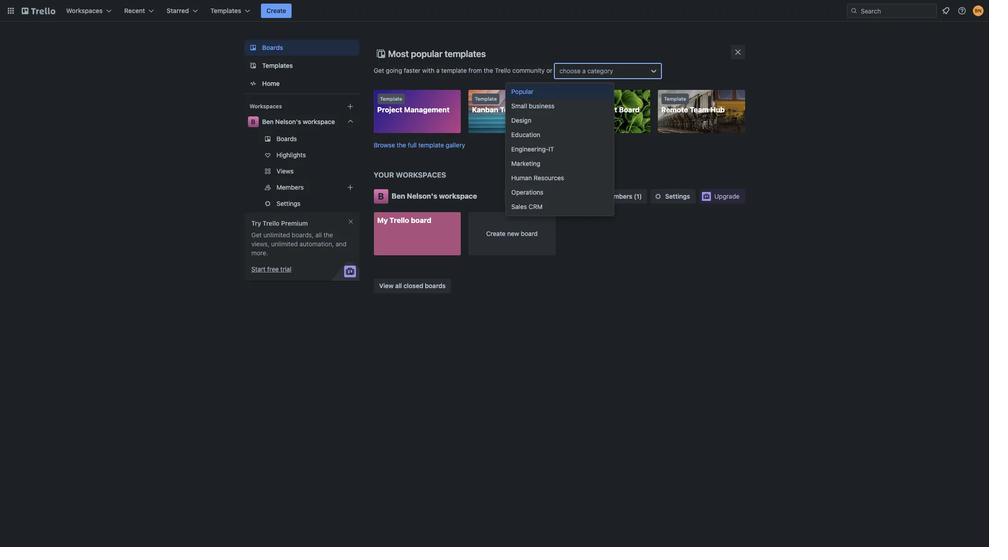 Task type: describe. For each thing, give the bounding box(es) containing it.
with
[[422, 66, 435, 74]]

0 horizontal spatial workspace
[[303, 118, 335, 126]]

most
[[388, 49, 409, 59]]

0 vertical spatial boards
[[262, 44, 283, 51]]

new
[[507, 230, 519, 237]]

upgrade button
[[699, 189, 745, 204]]

1 vertical spatial template
[[419, 141, 444, 149]]

workspaces button
[[61, 4, 117, 18]]

members (1)
[[605, 192, 642, 200]]

recent
[[124, 7, 145, 14]]

ben nelson (bennelson96) image
[[973, 5, 984, 16]]

hub
[[711, 106, 725, 114]]

start free trial button
[[251, 265, 292, 274]]

choose
[[560, 67, 581, 75]]

try trello premium get unlimited boards, all the views, unlimited automation, and more.
[[251, 220, 347, 257]]

from
[[469, 66, 482, 74]]

views
[[277, 167, 294, 175]]

human
[[512, 174, 532, 182]]

project inside template simple project board
[[593, 106, 618, 114]]

0 vertical spatial boards link
[[244, 40, 359, 56]]

create for create new board
[[486, 230, 506, 237]]

sales
[[512, 203, 527, 211]]

templates button
[[205, 4, 256, 18]]

1 horizontal spatial workspaces
[[250, 103, 282, 110]]

popular
[[512, 88, 534, 95]]

home
[[262, 80, 280, 87]]

highlights
[[277, 151, 306, 159]]

marketing
[[512, 160, 541, 167]]

upgrade
[[715, 192, 740, 200]]

my
[[377, 216, 388, 224]]

template project management
[[377, 96, 450, 114]]

business
[[529, 102, 555, 110]]

1 horizontal spatial ben nelson's workspace
[[392, 192, 477, 200]]

home image
[[248, 78, 259, 89]]

it
[[549, 145, 554, 153]]

templates link
[[244, 58, 359, 74]]

views,
[[251, 240, 270, 248]]

0 horizontal spatial nelson's
[[275, 118, 301, 126]]

view all closed boards
[[379, 282, 446, 290]]

trello for try trello premium get unlimited boards, all the views, unlimited automation, and more.
[[263, 220, 280, 227]]

search image
[[851, 7, 858, 14]]

starred button
[[161, 4, 203, 18]]

sm image
[[508, 192, 517, 201]]

1 horizontal spatial workspace
[[439, 192, 477, 200]]

0 vertical spatial unlimited
[[264, 231, 290, 239]]

(1)
[[634, 192, 642, 200]]

browse the full template gallery link
[[374, 141, 465, 149]]

browse the full template gallery
[[374, 141, 465, 149]]

team
[[690, 106, 709, 114]]

0 vertical spatial ben nelson's workspace
[[262, 118, 335, 126]]

1 horizontal spatial b
[[378, 191, 384, 201]]

template simple project board
[[567, 96, 640, 114]]

automation,
[[300, 240, 334, 248]]

template board image
[[248, 60, 259, 71]]

boards,
[[292, 231, 314, 239]]

0 horizontal spatial b
[[251, 118, 255, 126]]

education
[[512, 131, 541, 139]]

small business
[[512, 102, 555, 110]]

view all closed boards button
[[374, 279, 451, 294]]

1 vertical spatial unlimited
[[271, 240, 298, 248]]

resources
[[534, 174, 564, 182]]

start
[[251, 266, 266, 273]]

the for try trello premium get unlimited boards, all the views, unlimited automation, and more.
[[324, 231, 333, 239]]

2 horizontal spatial trello
[[495, 66, 511, 74]]

0 horizontal spatial ben
[[262, 118, 274, 126]]

gallery
[[446, 141, 465, 149]]

get inside try trello premium get unlimited boards, all the views, unlimited automation, and more.
[[251, 231, 262, 239]]

free
[[267, 266, 279, 273]]

premium
[[281, 220, 308, 227]]

project inside the template project management
[[377, 106, 403, 114]]

create new board
[[486, 230, 538, 237]]

sm image
[[654, 192, 663, 201]]

template remote team hub
[[662, 96, 725, 114]]

community
[[513, 66, 545, 74]]

1 horizontal spatial ben
[[392, 192, 405, 200]]

design
[[512, 117, 532, 124]]



Task type: locate. For each thing, give the bounding box(es) containing it.
board image
[[248, 42, 259, 53]]

1 horizontal spatial settings link
[[651, 189, 696, 204]]

1 vertical spatial get
[[251, 231, 262, 239]]

1 horizontal spatial trello
[[390, 216, 409, 224]]

a right with
[[436, 66, 440, 74]]

all inside try trello premium get unlimited boards, all the views, unlimited automation, and more.
[[316, 231, 322, 239]]

project up 'browse'
[[377, 106, 403, 114]]

home link
[[244, 76, 359, 92]]

templates
[[211, 7, 241, 14], [262, 62, 293, 69]]

closed
[[404, 282, 423, 290]]

0 horizontal spatial workspaces
[[66, 7, 103, 14]]

0 horizontal spatial the
[[324, 231, 333, 239]]

browse
[[374, 141, 395, 149]]

a
[[436, 66, 440, 74], [583, 67, 586, 75]]

template for kanban
[[475, 96, 497, 102]]

create
[[267, 7, 286, 14], [486, 230, 506, 237]]

b down home "icon"
[[251, 118, 255, 126]]

0 vertical spatial get
[[374, 66, 384, 74]]

1 horizontal spatial all
[[395, 282, 402, 290]]

choose a category
[[560, 67, 613, 75]]

the for get going faster with a template from the trello community or
[[484, 66, 493, 74]]

get
[[374, 66, 384, 74], [251, 231, 262, 239]]

highlights link
[[244, 148, 359, 163]]

members for members
[[277, 184, 304, 191]]

all up the automation,
[[316, 231, 322, 239]]

1 vertical spatial board
[[521, 230, 538, 237]]

1 vertical spatial b
[[378, 191, 384, 201]]

ben
[[262, 118, 274, 126], [392, 192, 405, 200]]

0 horizontal spatial a
[[436, 66, 440, 74]]

1 vertical spatial members
[[605, 192, 633, 200]]

trello inside try trello premium get unlimited boards, all the views, unlimited automation, and more.
[[263, 220, 280, 227]]

board for create new board
[[521, 230, 538, 237]]

workspaces inside dropdown button
[[66, 7, 103, 14]]

a right the choose
[[583, 67, 586, 75]]

2 vertical spatial boards link
[[505, 189, 546, 204]]

operations
[[512, 189, 544, 196]]

Search field
[[858, 4, 937, 18]]

1 horizontal spatial create
[[486, 230, 506, 237]]

template for project
[[380, 96, 402, 102]]

template down templates
[[441, 66, 467, 74]]

human resources
[[512, 174, 564, 182]]

unlimited down boards, on the left top of the page
[[271, 240, 298, 248]]

0 vertical spatial create
[[267, 7, 286, 14]]

remote
[[662, 106, 688, 114]]

templates right starred dropdown button
[[211, 7, 241, 14]]

the left full
[[397, 141, 406, 149]]

settings link
[[651, 189, 696, 204], [244, 197, 359, 211]]

my trello board
[[377, 216, 432, 224]]

the right from
[[484, 66, 493, 74]]

template up remote
[[664, 96, 687, 102]]

templates
[[445, 49, 486, 59]]

kanban
[[472, 106, 499, 114]]

get up views,
[[251, 231, 262, 239]]

0 vertical spatial workspaces
[[66, 7, 103, 14]]

your
[[374, 171, 394, 179]]

settings link down members 'link'
[[244, 197, 359, 211]]

unlimited up views,
[[264, 231, 290, 239]]

view
[[379, 282, 394, 290]]

get going faster with a template from the trello community or
[[374, 66, 554, 74]]

ben nelson's workspace
[[262, 118, 335, 126], [392, 192, 477, 200]]

boards
[[262, 44, 283, 51], [277, 135, 297, 143], [519, 192, 540, 200]]

1 vertical spatial boards link
[[244, 132, 359, 146]]

template right full
[[419, 141, 444, 149]]

template up design
[[500, 106, 533, 114]]

b
[[251, 118, 255, 126], [378, 191, 384, 201]]

members for members (1)
[[605, 192, 633, 200]]

create button
[[261, 4, 292, 18]]

0 vertical spatial b
[[251, 118, 255, 126]]

unlimited
[[264, 231, 290, 239], [271, 240, 298, 248]]

boards
[[425, 282, 446, 290]]

more.
[[251, 249, 268, 257]]

members
[[277, 184, 304, 191], [605, 192, 633, 200]]

category
[[588, 67, 613, 75]]

0 horizontal spatial project
[[377, 106, 403, 114]]

recent button
[[119, 4, 160, 18]]

0 vertical spatial all
[[316, 231, 322, 239]]

2 vertical spatial boards
[[519, 192, 540, 200]]

create inside button
[[267, 7, 286, 14]]

create a workspace image
[[345, 101, 356, 112]]

boards for settings
[[519, 192, 540, 200]]

nelson's
[[275, 118, 301, 126], [407, 192, 438, 200]]

0 vertical spatial workspace
[[303, 118, 335, 126]]

0 vertical spatial board
[[411, 216, 432, 224]]

1 vertical spatial the
[[397, 141, 406, 149]]

ben down home
[[262, 118, 274, 126]]

boards for views
[[277, 135, 297, 143]]

faster
[[404, 66, 421, 74]]

nelson's up highlights
[[275, 118, 301, 126]]

0 vertical spatial members
[[277, 184, 304, 191]]

board right my
[[411, 216, 432, 224]]

engineering-it
[[512, 145, 554, 153]]

members down views
[[277, 184, 304, 191]]

1 vertical spatial ben nelson's workspace
[[392, 192, 477, 200]]

workspace down workspaces
[[439, 192, 477, 200]]

0 horizontal spatial settings
[[277, 200, 301, 208]]

1 vertical spatial workspace
[[439, 192, 477, 200]]

trello
[[495, 66, 511, 74], [390, 216, 409, 224], [263, 220, 280, 227]]

members inside 'link'
[[277, 184, 304, 191]]

create for create
[[267, 7, 286, 14]]

small
[[512, 102, 527, 110]]

1 project from the left
[[377, 106, 403, 114]]

trial
[[281, 266, 292, 273]]

your workspaces
[[374, 171, 446, 179]]

0 horizontal spatial all
[[316, 231, 322, 239]]

project left board
[[593, 106, 618, 114]]

1 vertical spatial nelson's
[[407, 192, 438, 200]]

template for simple
[[570, 96, 592, 102]]

settings up premium
[[277, 200, 301, 208]]

project
[[377, 106, 403, 114], [593, 106, 618, 114]]

trello right try
[[263, 220, 280, 227]]

start free trial
[[251, 266, 292, 273]]

ben nelson's workspace down workspaces
[[392, 192, 477, 200]]

try
[[251, 220, 261, 227]]

all
[[316, 231, 322, 239], [395, 282, 402, 290]]

open information menu image
[[958, 6, 967, 15]]

1 horizontal spatial nelson's
[[407, 192, 438, 200]]

templates inside "link"
[[262, 62, 293, 69]]

workspaces
[[396, 171, 446, 179]]

2 project from the left
[[593, 106, 618, 114]]

boards link for views
[[244, 132, 359, 146]]

boards up highlights
[[277, 135, 297, 143]]

1 horizontal spatial board
[[521, 230, 538, 237]]

0 horizontal spatial trello
[[263, 220, 280, 227]]

boards up sales crm
[[519, 192, 540, 200]]

0 horizontal spatial settings link
[[244, 197, 359, 211]]

1 vertical spatial all
[[395, 282, 402, 290]]

add image
[[345, 182, 356, 193]]

board
[[619, 106, 640, 114]]

boards right board icon
[[262, 44, 283, 51]]

template up simple
[[570, 96, 592, 102]]

ben nelson's workspace up "highlights" link
[[262, 118, 335, 126]]

ben down your workspaces
[[392, 192, 405, 200]]

board
[[411, 216, 432, 224], [521, 230, 538, 237]]

template inside template remote team hub
[[664, 96, 687, 102]]

2 horizontal spatial the
[[484, 66, 493, 74]]

popular
[[411, 49, 443, 59]]

crm
[[529, 203, 543, 211]]

templates up home
[[262, 62, 293, 69]]

sales crm
[[512, 203, 543, 211]]

trello for my trello board
[[390, 216, 409, 224]]

simple
[[567, 106, 591, 114]]

trello right my
[[390, 216, 409, 224]]

or
[[547, 66, 553, 74]]

settings for the settings link to the right
[[666, 192, 690, 200]]

board for my trello board
[[411, 216, 432, 224]]

management
[[404, 106, 450, 114]]

members link
[[244, 181, 359, 195]]

b down your
[[378, 191, 384, 201]]

boards link for settings
[[505, 189, 546, 204]]

full
[[408, 141, 417, 149]]

0 vertical spatial templates
[[211, 7, 241, 14]]

the inside try trello premium get unlimited boards, all the views, unlimited automation, and more.
[[324, 231, 333, 239]]

0 notifications image
[[941, 5, 952, 16]]

1 vertical spatial boards
[[277, 135, 297, 143]]

1 vertical spatial ben
[[392, 192, 405, 200]]

my trello board link
[[374, 212, 461, 255]]

1 horizontal spatial settings
[[666, 192, 690, 200]]

primary element
[[0, 0, 990, 22]]

0 vertical spatial the
[[484, 66, 493, 74]]

1 vertical spatial create
[[486, 230, 506, 237]]

boards link
[[244, 40, 359, 56], [244, 132, 359, 146], [505, 189, 546, 204]]

2 vertical spatial the
[[324, 231, 333, 239]]

0 vertical spatial nelson's
[[275, 118, 301, 126]]

settings
[[666, 192, 690, 200], [277, 200, 301, 208]]

1 horizontal spatial members
[[605, 192, 633, 200]]

trello left community
[[495, 66, 511, 74]]

workspace up "highlights" link
[[303, 118, 335, 126]]

0 horizontal spatial members
[[277, 184, 304, 191]]

1 horizontal spatial project
[[593, 106, 618, 114]]

members left (1)
[[605, 192, 633, 200]]

the up the automation,
[[324, 231, 333, 239]]

template up kanban
[[475, 96, 497, 102]]

workspaces
[[66, 7, 103, 14], [250, 103, 282, 110]]

template inside the template project management
[[380, 96, 402, 102]]

0 horizontal spatial board
[[411, 216, 432, 224]]

templates inside dropdown button
[[211, 7, 241, 14]]

0 horizontal spatial get
[[251, 231, 262, 239]]

board right new
[[521, 230, 538, 237]]

1 horizontal spatial templates
[[262, 62, 293, 69]]

template inside template simple project board
[[570, 96, 592, 102]]

back to home image
[[22, 4, 55, 18]]

settings right sm icon
[[666, 192, 690, 200]]

all right view in the bottom of the page
[[395, 282, 402, 290]]

template
[[441, 66, 467, 74], [419, 141, 444, 149]]

engineering-
[[512, 145, 549, 153]]

0 horizontal spatial ben nelson's workspace
[[262, 118, 335, 126]]

1 vertical spatial templates
[[262, 62, 293, 69]]

0 horizontal spatial templates
[[211, 7, 241, 14]]

1 vertical spatial workspaces
[[250, 103, 282, 110]]

template
[[380, 96, 402, 102], [475, 96, 497, 102], [570, 96, 592, 102], [664, 96, 687, 102], [500, 106, 533, 114]]

settings link right (1)
[[651, 189, 696, 204]]

nelson's down workspaces
[[407, 192, 438, 200]]

and
[[336, 240, 347, 248]]

template for remote
[[664, 96, 687, 102]]

0 horizontal spatial create
[[267, 7, 286, 14]]

0 vertical spatial ben
[[262, 118, 274, 126]]

all inside view all closed boards button
[[395, 282, 402, 290]]

starred
[[167, 7, 189, 14]]

settings for left the settings link
[[277, 200, 301, 208]]

template kanban template
[[472, 96, 533, 114]]

0 vertical spatial template
[[441, 66, 467, 74]]

1 horizontal spatial the
[[397, 141, 406, 149]]

get left going
[[374, 66, 384, 74]]

board inside my trello board link
[[411, 216, 432, 224]]

most popular templates
[[388, 49, 486, 59]]

going
[[386, 66, 402, 74]]

1 horizontal spatial get
[[374, 66, 384, 74]]

views link
[[244, 164, 359, 179]]

1 horizontal spatial a
[[583, 67, 586, 75]]

template down going
[[380, 96, 402, 102]]



Task type: vqa. For each thing, say whether or not it's contained in the screenshot.
This member is an admin of this board. IMAGE
no



